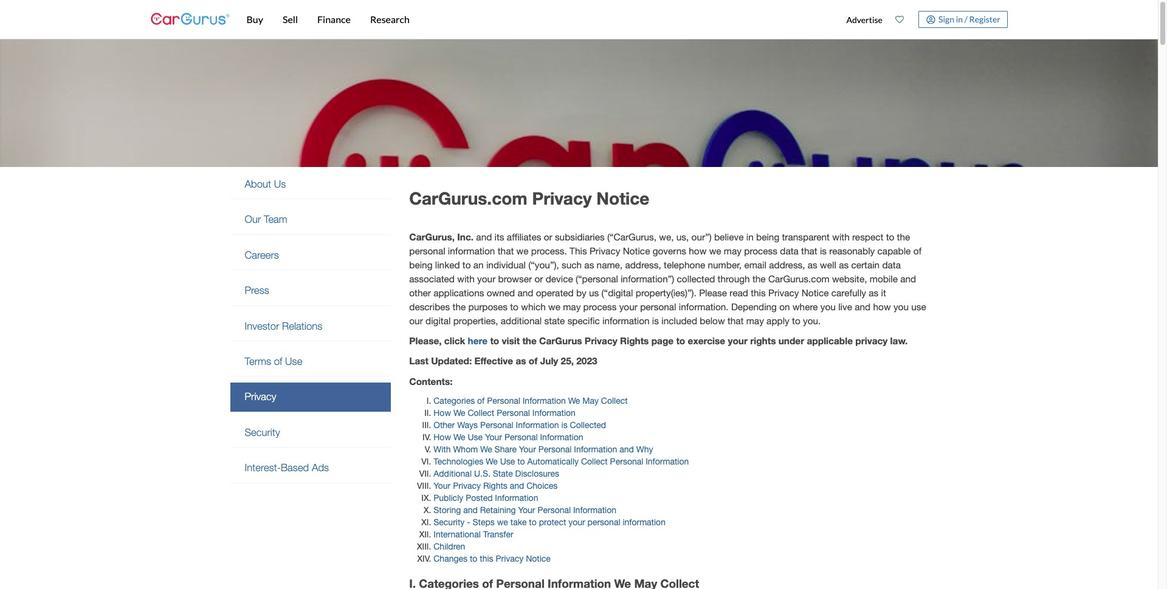 Task type: vqa. For each thing, say whether or not it's contained in the screenshot.
CarGurus, Inc.
yes



Task type: locate. For each thing, give the bounding box(es) containing it.
use
[[285, 356, 302, 368], [468, 433, 483, 442], [500, 457, 515, 467]]

you
[[821, 302, 836, 313], [894, 302, 909, 313]]

1 vertical spatial being
[[409, 260, 433, 270]]

0 vertical spatial process
[[744, 245, 778, 256]]

categories of personal information we may collect link
[[434, 396, 628, 406]]

information
[[448, 245, 495, 256], [603, 316, 650, 327], [623, 518, 666, 528]]

in inside and its affiliates or subsidiaries ("cargurus, we, us, our")   believe in being transparent with respect to the personal information that we process.   this privacy notice governs how we may process data that is reasonably capable of being   linked to an individual ("you"), such as name, address, telephone number, email address,   as well as certain data associated with your browser or device ("personal information")   collected through the cargurus.com website, mobile and other applications owned and operated   by us ("digital property(ies)"). please read this privacy notice carefully as it describes   the purposes to which we may process your personal information. depending on where you   live and how you use our digital properties, additional state specific information is   included below that may apply to you.
[[747, 231, 754, 242]]

we up transfer
[[497, 518, 508, 528]]

0 vertical spatial menu
[[840, 2, 1008, 36]]

is up please, click here to visit the cargurus privacy rights page to exercise your rights under applicable privacy law.
[[652, 316, 659, 327]]

share
[[495, 445, 517, 455]]

1 horizontal spatial personal
[[588, 518, 621, 528]]

is up well
[[820, 245, 827, 256]]

to right take
[[529, 518, 537, 528]]

website,
[[832, 274, 867, 285]]

saved cars image
[[896, 15, 904, 24]]

0 horizontal spatial menu
[[230, 170, 391, 484]]

to up additional
[[510, 302, 519, 313]]

linked
[[435, 260, 460, 270]]

("you"),
[[529, 260, 559, 270]]

here
[[468, 336, 488, 347]]

your up publicly
[[434, 481, 451, 491]]

2 vertical spatial personal
[[588, 518, 621, 528]]

with up applications
[[457, 274, 475, 285]]

finance
[[317, 13, 351, 25]]

1 vertical spatial is
[[652, 316, 659, 327]]

cargurus logo homepage link link
[[150, 2, 230, 37]]

0 vertical spatial cargurus.com
[[409, 188, 528, 209]]

notice inside categories of personal information we may collect how we collect personal information other ways personal information is collected how we use your personal information with whom we share your personal information and why technologies we use to automatically collect personal information additional u.s. state disclosures your privacy rights and choices publicly posted information storing and retaining your personal information security - steps we take to protect your personal information international transfer children changes to this privacy notice
[[526, 554, 551, 564]]

0 horizontal spatial use
[[285, 356, 302, 368]]

it
[[881, 288, 886, 299]]

menu containing about us
[[230, 170, 391, 484]]

of inside categories of personal information we may collect how we collect personal information other ways personal information is collected how we use your personal information with whom we share your personal information and why technologies we use to automatically collect personal information additional u.s. state disclosures your privacy rights and choices publicly posted information storing and retaining your personal information security - steps we take to protect your personal information international transfer children changes to this privacy notice
[[477, 396, 485, 406]]

international transfer link
[[434, 530, 514, 540]]

0 horizontal spatial is
[[562, 421, 568, 430]]

that down transparent
[[801, 245, 818, 256]]

in right believe
[[747, 231, 754, 242]]

0 vertical spatial personal
[[409, 245, 445, 256]]

to left you. on the bottom right
[[792, 316, 801, 327]]

1 horizontal spatial or
[[544, 231, 552, 242]]

1 vertical spatial menu
[[230, 170, 391, 484]]

0 horizontal spatial in
[[747, 231, 754, 242]]

1 horizontal spatial security
[[434, 518, 465, 528]]

data
[[780, 245, 799, 256], [883, 260, 901, 270]]

may down believe
[[724, 245, 742, 256]]

your up "share"
[[485, 433, 502, 442]]

privacy up the posted
[[453, 481, 481, 491]]

2 vertical spatial information
[[623, 518, 666, 528]]

0 horizontal spatial you
[[821, 302, 836, 313]]

0 horizontal spatial address,
[[625, 260, 661, 270]]

how we collect personal information link
[[434, 408, 576, 418]]

we up state
[[548, 302, 561, 313]]

relations
[[282, 320, 322, 332]]

how up with
[[434, 433, 451, 442]]

below
[[700, 316, 725, 327]]

is
[[820, 245, 827, 256], [652, 316, 659, 327], [562, 421, 568, 430]]

2 address, from the left
[[769, 260, 805, 270]]

changes
[[434, 554, 468, 564]]

0 vertical spatial in
[[956, 14, 963, 24]]

1 vertical spatial process
[[584, 302, 617, 313]]

you left use
[[894, 302, 909, 313]]

the
[[897, 231, 910, 242], [753, 274, 766, 285], [453, 302, 466, 313], [523, 336, 537, 347]]

1 horizontal spatial how
[[873, 302, 891, 313]]

1 horizontal spatial cargurus.com
[[769, 274, 830, 285]]

your left rights
[[728, 336, 748, 347]]

("cargurus,
[[607, 231, 657, 242]]

0 horizontal spatial rights
[[483, 481, 508, 491]]

menu bar
[[230, 0, 840, 39]]

effective
[[475, 356, 513, 367]]

visit
[[502, 336, 520, 347]]

research
[[370, 13, 410, 25]]

your right "share"
[[519, 445, 536, 455]]

25,
[[561, 356, 574, 367]]

us
[[274, 178, 286, 190]]

may down by
[[563, 302, 581, 313]]

apply
[[767, 316, 790, 327]]

0 horizontal spatial process
[[584, 302, 617, 313]]

advertise link
[[840, 2, 889, 36]]

additional u.s. state disclosures link
[[434, 469, 559, 479]]

take
[[511, 518, 527, 528]]

1 vertical spatial with
[[457, 274, 475, 285]]

to up capable on the right top
[[886, 231, 895, 242]]

of right terms
[[274, 356, 282, 368]]

1 vertical spatial this
[[480, 554, 493, 564]]

0 horizontal spatial that
[[498, 245, 514, 256]]

information
[[523, 396, 566, 406], [533, 408, 576, 418], [516, 421, 559, 430], [540, 433, 583, 442], [574, 445, 617, 455], [646, 457, 689, 467], [495, 494, 538, 503], [573, 506, 617, 515]]

1 horizontal spatial is
[[652, 316, 659, 327]]

1 vertical spatial data
[[883, 260, 901, 270]]

0 horizontal spatial may
[[563, 302, 581, 313]]

your right protect
[[569, 518, 585, 528]]

cargurus.com inside and its affiliates or subsidiaries ("cargurus, we, us, our")   believe in being transparent with respect to the personal information that we process.   this privacy notice governs how we may process data that is reasonably capable of being   linked to an individual ("you"), such as name, address, telephone number, email address,   as well as certain data associated with your browser or device ("personal information")   collected through the cargurus.com website, mobile and other applications owned and operated   by us ("digital property(ies)"). please read this privacy notice carefully as it describes   the purposes to which we may process your personal information. depending on where you   live and how you use our digital properties, additional state specific information is   included below that may apply to you.
[[769, 274, 830, 285]]

0 vertical spatial information
[[448, 245, 495, 256]]

and its affiliates or subsidiaries ("cargurus, we, us, our")   believe in being transparent with respect to the personal information that we process.   this privacy notice governs how we may process data that is reasonably capable of being   linked to an individual ("you"), such as name, address, telephone number, email address,   as well as certain data associated with your browser or device ("personal information")   collected through the cargurus.com website, mobile and other applications owned and operated   by us ("digital property(ies)"). please read this privacy notice carefully as it describes   the purposes to which we may process your personal information. depending on where you   live and how you use our digital properties, additional state specific information is   included below that may apply to you.
[[409, 231, 927, 327]]

sign in / register
[[939, 14, 1001, 24]]

personal down cargurus,
[[409, 245, 445, 256]]

name,
[[597, 260, 623, 270]]

1 horizontal spatial this
[[751, 288, 766, 299]]

may
[[724, 245, 742, 256], [563, 302, 581, 313], [747, 316, 764, 327]]

you.
[[803, 316, 821, 327]]

1 horizontal spatial being
[[756, 231, 780, 242]]

is left collected
[[562, 421, 568, 430]]

privacy inside menu
[[245, 391, 276, 403]]

2 horizontal spatial use
[[500, 457, 515, 467]]

personal
[[409, 245, 445, 256], [640, 302, 676, 313], [588, 518, 621, 528]]

we up additional u.s. state disclosures 'link' at left
[[486, 457, 498, 467]]

1 horizontal spatial process
[[744, 245, 778, 256]]

0 vertical spatial is
[[820, 245, 827, 256]]

how we use your personal information link
[[434, 433, 583, 442]]

1 vertical spatial personal
[[640, 302, 676, 313]]

cargurus, inc.
[[409, 231, 474, 242]]

2 horizontal spatial may
[[747, 316, 764, 327]]

1 horizontal spatial you
[[894, 302, 909, 313]]

notice up ("cargurus,
[[597, 188, 650, 209]]

privacy up name, on the right of the page
[[590, 245, 620, 256]]

other
[[409, 288, 431, 299]]

other
[[434, 421, 455, 430]]

collected
[[570, 421, 606, 430]]

privacy up 2023
[[585, 336, 618, 347]]

2 vertical spatial is
[[562, 421, 568, 430]]

included
[[662, 316, 697, 327]]

being up email
[[756, 231, 780, 242]]

read
[[730, 288, 748, 299]]

and left why
[[620, 445, 634, 455]]

cargurus
[[539, 336, 582, 347]]

in left /
[[956, 14, 963, 24]]

0 vertical spatial with
[[833, 231, 850, 242]]

use inside menu
[[285, 356, 302, 368]]

1 you from the left
[[821, 302, 836, 313]]

this down transfer
[[480, 554, 493, 564]]

disclosures
[[515, 469, 559, 479]]

we inside categories of personal information we may collect how we collect personal information other ways personal information is collected how we use your personal information with whom we share your personal information and why technologies we use to automatically collect personal information additional u.s. state disclosures your privacy rights and choices publicly posted information storing and retaining your personal information security - steps we take to protect your personal information international transfer children changes to this privacy notice
[[497, 518, 508, 528]]

may down depending
[[747, 316, 764, 327]]

rights left page
[[620, 336, 649, 347]]

international
[[434, 530, 481, 540]]

to up the disclosures
[[518, 457, 525, 467]]

we left "share"
[[480, 445, 492, 455]]

process up email
[[744, 245, 778, 256]]

0 horizontal spatial data
[[780, 245, 799, 256]]

we down the categories
[[454, 408, 466, 418]]

this inside categories of personal information we may collect how we collect personal information other ways personal information is collected how we use your personal information with whom we share your personal information and why technologies we use to automatically collect personal information additional u.s. state disclosures your privacy rights and choices publicly posted information storing and retaining your personal information security - steps we take to protect your personal information international transfer children changes to this privacy notice
[[480, 554, 493, 564]]

as down visit
[[516, 356, 526, 367]]

interest-based ads
[[245, 462, 329, 474]]

data down transparent
[[780, 245, 799, 256]]

data down capable on the right top
[[883, 260, 901, 270]]

personal right protect
[[588, 518, 621, 528]]

0 vertical spatial this
[[751, 288, 766, 299]]

careers link
[[230, 241, 391, 270]]

collect down collected
[[581, 457, 608, 467]]

depending
[[731, 302, 777, 313]]

1 horizontal spatial rights
[[620, 336, 649, 347]]

we
[[517, 245, 529, 256], [709, 245, 722, 256], [548, 302, 561, 313], [497, 518, 508, 528]]

our team
[[245, 214, 288, 226]]

0 horizontal spatial cargurus.com
[[409, 188, 528, 209]]

1 vertical spatial collect
[[468, 408, 495, 418]]

your inside categories of personal information we may collect how we collect personal information other ways personal information is collected how we use your personal information with whom we share your personal information and why technologies we use to automatically collect personal information additional u.s. state disclosures your privacy rights and choices publicly posted information storing and retaining your personal information security - steps we take to protect your personal information international transfer children changes to this privacy notice
[[569, 518, 585, 528]]

respect
[[853, 231, 884, 242]]

1 horizontal spatial data
[[883, 260, 901, 270]]

we up whom
[[454, 433, 466, 442]]

1 vertical spatial how
[[434, 433, 451, 442]]

device
[[546, 274, 573, 285]]

personal
[[487, 396, 520, 406], [497, 408, 530, 418], [480, 421, 514, 430], [505, 433, 538, 442], [539, 445, 572, 455], [610, 457, 644, 467], [538, 506, 571, 515]]

storing
[[434, 506, 461, 515]]

0 horizontal spatial being
[[409, 260, 433, 270]]

1 horizontal spatial address,
[[769, 260, 805, 270]]

how down 'our")'
[[689, 245, 707, 256]]

1 horizontal spatial menu
[[840, 2, 1008, 36]]

0 horizontal spatial personal
[[409, 245, 445, 256]]

of up how we collect personal information link
[[477, 396, 485, 406]]

0 vertical spatial use
[[285, 356, 302, 368]]

its
[[495, 231, 504, 242]]

0 vertical spatial security
[[245, 427, 280, 439]]

is inside categories of personal information we may collect how we collect personal information other ways personal information is collected how we use your personal information with whom we share your personal information and why technologies we use to automatically collect personal information additional u.s. state disclosures your privacy rights and choices publicly posted information storing and retaining your personal information security - steps we take to protect your personal information international transfer children changes to this privacy notice
[[562, 421, 568, 430]]

information")
[[621, 274, 675, 285]]

information inside categories of personal information we may collect how we collect personal information other ways personal information is collected how we use your personal information with whom we share your personal information and why technologies we use to automatically collect personal information additional u.s. state disclosures your privacy rights and choices publicly posted information storing and retaining your personal information security - steps we take to protect your personal information international transfer children changes to this privacy notice
[[623, 518, 666, 528]]

and right live
[[855, 302, 871, 313]]

1 horizontal spatial use
[[468, 433, 483, 442]]

as
[[585, 260, 594, 270], [808, 260, 818, 270], [839, 260, 849, 270], [869, 288, 879, 299], [516, 356, 526, 367]]

1 vertical spatial rights
[[483, 481, 508, 491]]

with up reasonably
[[833, 231, 850, 242]]

menu
[[840, 2, 1008, 36], [230, 170, 391, 484]]

interest-
[[245, 462, 281, 474]]

property(ies)").
[[636, 288, 697, 299]]

this
[[570, 245, 587, 256]]

we down the affiliates
[[517, 245, 529, 256]]

your up take
[[518, 506, 535, 515]]

0 vertical spatial or
[[544, 231, 552, 242]]

notice down security - steps we take to protect your personal information 'link'
[[526, 554, 551, 564]]

process down us
[[584, 302, 617, 313]]

0 vertical spatial may
[[724, 245, 742, 256]]

use right terms
[[285, 356, 302, 368]]

privacy up subsidiaries
[[532, 188, 592, 209]]

1 vertical spatial cargurus.com
[[769, 274, 830, 285]]

address, up information") at the top right of page
[[625, 260, 661, 270]]

that up individual
[[498, 245, 514, 256]]

use
[[912, 302, 927, 313]]

privacy down transfer
[[496, 554, 524, 564]]

1 vertical spatial or
[[535, 274, 543, 285]]

0 vertical spatial how
[[689, 245, 707, 256]]

of left july
[[529, 356, 538, 367]]

that
[[498, 245, 514, 256], [801, 245, 818, 256], [728, 316, 744, 327]]

how down it
[[873, 302, 891, 313]]

1 vertical spatial in
[[747, 231, 754, 242]]

certain
[[852, 260, 880, 270]]

menu containing sign in / register
[[840, 2, 1008, 36]]

2 horizontal spatial personal
[[640, 302, 676, 313]]

privacy up on
[[769, 288, 799, 299]]

cargurus logo homepage link image
[[150, 2, 230, 37]]

address, right email
[[769, 260, 805, 270]]

security up interest-
[[245, 427, 280, 439]]

being up "associated"
[[409, 260, 433, 270]]

1 vertical spatial information
[[603, 316, 650, 327]]

applications
[[434, 288, 484, 299]]

1 horizontal spatial may
[[724, 245, 742, 256]]

0 vertical spatial being
[[756, 231, 780, 242]]

purposes
[[469, 302, 508, 313]]

of right capable on the right top
[[914, 245, 922, 256]]

by
[[576, 288, 587, 299]]

and left its
[[476, 231, 492, 242]]

cargurus.com up where
[[769, 274, 830, 285]]

retaining
[[480, 506, 516, 515]]

2 vertical spatial may
[[747, 316, 764, 327]]

cargurus.com up inc. at the left of page
[[409, 188, 528, 209]]

here link
[[468, 336, 490, 347]]

personal down other ways personal information is collected link
[[505, 433, 538, 442]]

0 horizontal spatial this
[[480, 554, 493, 564]]

1 vertical spatial security
[[434, 518, 465, 528]]

of inside and its affiliates or subsidiaries ("cargurus, we, us, our")   believe in being transparent with respect to the personal information that we process.   this privacy notice governs how we may process data that is reasonably capable of being   linked to an individual ("you"), such as name, address, telephone number, email address,   as well as certain data associated with your browser or device ("personal information")   collected through the cargurus.com website, mobile and other applications owned and operated   by us ("digital property(ies)"). please read this privacy notice carefully as it describes   the purposes to which we may process your personal information. depending on where you   live and how you use our digital properties, additional state specific information is   included below that may apply to you.
[[914, 245, 922, 256]]

personal down property(ies)").
[[640, 302, 676, 313]]

0 vertical spatial how
[[434, 408, 451, 418]]

collect right may
[[601, 396, 628, 406]]

security down the storing
[[434, 518, 465, 528]]

which
[[521, 302, 546, 313]]

menu bar containing buy
[[230, 0, 840, 39]]

page
[[652, 336, 674, 347]]

1 horizontal spatial in
[[956, 14, 963, 24]]

0 horizontal spatial security
[[245, 427, 280, 439]]

personal down how we collect personal information link
[[480, 421, 514, 430]]

sign
[[939, 14, 955, 24]]

or down ("you"),
[[535, 274, 543, 285]]

contents:
[[409, 376, 453, 387]]

rights down additional u.s. state disclosures 'link' at left
[[483, 481, 508, 491]]

use down ways
[[468, 433, 483, 442]]

publicly posted information link
[[434, 494, 538, 503]]

process.
[[531, 245, 567, 256]]

security inside 'link'
[[245, 427, 280, 439]]

this up depending
[[751, 288, 766, 299]]

collect up ways
[[468, 408, 495, 418]]

technologies
[[434, 457, 484, 467]]

privacy down terms
[[245, 391, 276, 403]]

in
[[956, 14, 963, 24], [747, 231, 754, 242]]

1 vertical spatial how
[[873, 302, 891, 313]]

how up other
[[434, 408, 451, 418]]

security inside categories of personal information we may collect how we collect personal information other ways personal information is collected how we use your personal information with whom we share your personal information and why technologies we use to automatically collect personal information additional u.s. state disclosures your privacy rights and choices publicly posted information storing and retaining your personal information security - steps we take to protect your personal information international transfer children changes to this privacy notice
[[434, 518, 465, 528]]

that down depending
[[728, 316, 744, 327]]

how
[[434, 408, 451, 418], [434, 433, 451, 442]]



Task type: describe. For each thing, give the bounding box(es) containing it.
1 address, from the left
[[625, 260, 661, 270]]

we,
[[659, 231, 674, 242]]

through
[[718, 274, 750, 285]]

privacy link
[[230, 383, 391, 412]]

publicly
[[434, 494, 463, 503]]

1 horizontal spatial that
[[728, 316, 744, 327]]

please,
[[409, 336, 442, 347]]

careers
[[245, 249, 279, 261]]

your down an
[[477, 274, 496, 285]]

specific
[[568, 316, 600, 327]]

and right mobile
[[901, 274, 916, 285]]

your down ("digital
[[619, 302, 638, 313]]

personal down why
[[610, 457, 644, 467]]

2 vertical spatial collect
[[581, 457, 608, 467]]

with
[[434, 445, 451, 455]]

cargurus.com privacy notice
[[409, 188, 650, 209]]

to left an
[[463, 260, 471, 270]]

applicable
[[807, 336, 853, 347]]

on
[[780, 302, 790, 313]]

buy button
[[237, 0, 273, 39]]

digital
[[426, 316, 451, 327]]

ways
[[457, 421, 478, 430]]

terms
[[245, 356, 271, 368]]

rights
[[750, 336, 776, 347]]

information.
[[679, 302, 729, 313]]

as up ("personal
[[585, 260, 594, 270]]

the down applications
[[453, 302, 466, 313]]

automatically
[[527, 457, 579, 467]]

1 horizontal spatial with
[[833, 231, 850, 242]]

personal up other ways personal information is collected link
[[497, 408, 530, 418]]

terms of use
[[245, 356, 302, 368]]

personal up protect
[[538, 506, 571, 515]]

associated
[[409, 274, 455, 285]]

governs
[[653, 245, 687, 256]]

0 vertical spatial collect
[[601, 396, 628, 406]]

last updated: effective as of july 25, 2023
[[409, 356, 597, 367]]

the down email
[[753, 274, 766, 285]]

0 vertical spatial data
[[780, 245, 799, 256]]

interest-based ads link
[[230, 454, 391, 483]]

sign in / register link
[[919, 11, 1008, 28]]

operated
[[536, 288, 574, 299]]

individual
[[486, 260, 526, 270]]

and up which at bottom left
[[518, 288, 534, 299]]

additional
[[501, 316, 542, 327]]

personal inside categories of personal information we may collect how we collect personal information other ways personal information is collected how we use your personal information with whom we share your personal information and why technologies we use to automatically collect personal information additional u.s. state disclosures your privacy rights and choices publicly posted information storing and retaining your personal information security - steps we take to protect your personal information international transfer children changes to this privacy notice
[[588, 518, 621, 528]]

in inside menu
[[956, 14, 963, 24]]

0 vertical spatial rights
[[620, 336, 649, 347]]

/
[[965, 14, 968, 24]]

about us
[[245, 178, 286, 190]]

where
[[793, 302, 818, 313]]

state
[[544, 316, 565, 327]]

as left it
[[869, 288, 879, 299]]

0 horizontal spatial with
[[457, 274, 475, 285]]

to right changes
[[470, 554, 478, 564]]

affiliates
[[507, 231, 541, 242]]

our")
[[692, 231, 712, 242]]

ads
[[312, 462, 329, 474]]

children
[[434, 542, 465, 552]]

2 you from the left
[[894, 302, 909, 313]]

1 how from the top
[[434, 408, 451, 418]]

our team link
[[230, 206, 391, 235]]

telephone
[[664, 260, 705, 270]]

finance button
[[308, 0, 361, 39]]

the right visit
[[523, 336, 537, 347]]

rights inside categories of personal information we may collect how we collect personal information other ways personal information is collected how we use your personal information with whom we share your personal information and why technologies we use to automatically collect personal information additional u.s. state disclosures your privacy rights and choices publicly posted information storing and retaining your personal information security - steps we take to protect your personal information international transfer children changes to this privacy notice
[[483, 481, 508, 491]]

2 how from the top
[[434, 433, 451, 442]]

investor
[[245, 320, 279, 332]]

2 horizontal spatial is
[[820, 245, 827, 256]]

believe
[[714, 231, 744, 242]]

user icon image
[[927, 15, 936, 24]]

other ways personal information is collected link
[[434, 421, 606, 430]]

mobile
[[870, 274, 898, 285]]

us
[[589, 288, 599, 299]]

as up 'website,' at right top
[[839, 260, 849, 270]]

sell button
[[273, 0, 308, 39]]

we up number,
[[709, 245, 722, 256]]

2 vertical spatial use
[[500, 457, 515, 467]]

notice down ("cargurus,
[[623, 245, 650, 256]]

1 vertical spatial may
[[563, 302, 581, 313]]

steps
[[473, 518, 495, 528]]

cargurus,
[[409, 231, 455, 242]]

personal up automatically
[[539, 445, 572, 455]]

press
[[245, 285, 269, 297]]

posted
[[466, 494, 493, 503]]

2023
[[577, 356, 597, 367]]

exercise
[[688, 336, 726, 347]]

advertise
[[847, 14, 883, 25]]

please
[[699, 288, 727, 299]]

notice up where
[[802, 288, 829, 299]]

live
[[839, 302, 853, 313]]

state
[[493, 469, 513, 479]]

categories
[[434, 396, 475, 406]]

2 horizontal spatial that
[[801, 245, 818, 256]]

and up -
[[463, 506, 478, 515]]

transparent
[[782, 231, 830, 242]]

0 horizontal spatial or
[[535, 274, 543, 285]]

sell
[[283, 13, 298, 25]]

about
[[245, 178, 271, 190]]

and down state
[[510, 481, 524, 491]]

security - steps we take to protect your personal information link
[[434, 518, 666, 528]]

browser
[[498, 274, 532, 285]]

our
[[245, 214, 261, 226]]

as left well
[[808, 260, 818, 270]]

about us link
[[230, 170, 391, 199]]

with whom we share your personal information and why link
[[434, 445, 653, 455]]

we left may
[[568, 396, 580, 406]]

inc.
[[457, 231, 474, 242]]

1 vertical spatial use
[[468, 433, 483, 442]]

("personal
[[576, 274, 618, 285]]

investor relations link
[[230, 312, 391, 341]]

this inside and its affiliates or subsidiaries ("cargurus, we, us, our")   believe in being transparent with respect to the personal information that we process.   this privacy notice governs how we may process data that is reasonably capable of being   linked to an individual ("you"), such as name, address, telephone number, email address,   as well as certain data associated with your browser or device ("personal information")   collected through the cargurus.com website, mobile and other applications owned and operated   by us ("digital property(ies)"). please read this privacy notice carefully as it describes   the purposes to which we may process your personal information. depending on where you   live and how you use our digital properties, additional state specific information is   included below that may apply to you.
[[751, 288, 766, 299]]

our
[[409, 316, 423, 327]]

team
[[264, 214, 288, 226]]

0 horizontal spatial how
[[689, 245, 707, 256]]

to left visit
[[490, 336, 499, 347]]

personal up how we collect personal information link
[[487, 396, 520, 406]]

based
[[281, 462, 309, 474]]

register
[[970, 14, 1001, 24]]

of inside terms of use link
[[274, 356, 282, 368]]

to right page
[[676, 336, 685, 347]]

email
[[745, 260, 767, 270]]

us,
[[677, 231, 689, 242]]

updated:
[[431, 356, 472, 367]]

your privacy rights and choices link
[[434, 481, 558, 491]]

the up capable on the right top
[[897, 231, 910, 242]]



